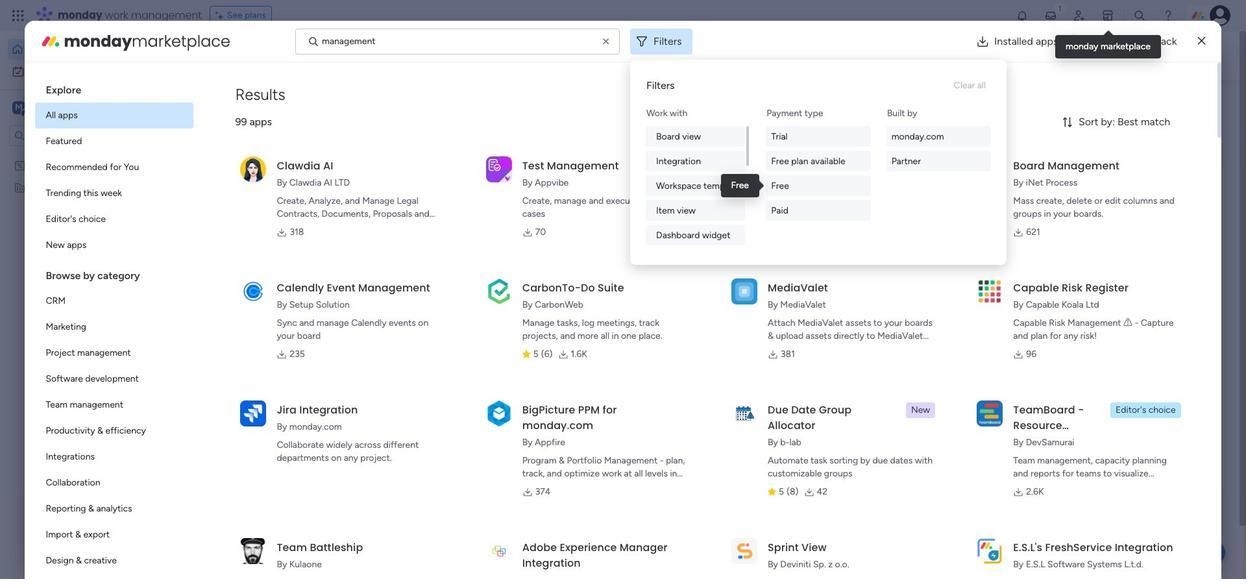 Task type: describe. For each thing, give the bounding box(es) containing it.
search everything image
[[1134, 9, 1147, 22]]

invite members image
[[1073, 9, 1086, 22]]

0 horizontal spatial workspace image
[[12, 101, 25, 115]]

dapulse x slim image
[[1198, 33, 1206, 49]]

see plans image
[[215, 8, 227, 23]]

templates image image
[[1005, 98, 1177, 188]]

v2 user feedback image
[[1004, 48, 1014, 63]]

help image
[[1162, 9, 1175, 22]]

Search in workspace field
[[27, 128, 108, 143]]

component image
[[301, 545, 312, 557]]

1 heading from the top
[[35, 73, 194, 103]]



Task type: vqa. For each thing, say whether or not it's contained in the screenshot.
Status
no



Task type: locate. For each thing, give the bounding box(es) containing it.
1 image
[[1055, 1, 1066, 15]]

2 heading from the top
[[35, 258, 194, 288]]

1 vertical spatial workspace image
[[261, 526, 292, 558]]

update feed image
[[1045, 9, 1058, 22]]

0 vertical spatial workspace image
[[12, 101, 25, 115]]

quick search results list box
[[240, 121, 962, 294]]

select product image
[[12, 9, 25, 22]]

v2 bolt switch image
[[1105, 48, 1113, 63]]

heading
[[35, 73, 194, 103], [35, 258, 194, 288]]

roy mann image
[[270, 354, 296, 380]]

notifications image
[[1016, 9, 1029, 22]]

monday marketplace image
[[41, 31, 61, 52]]

option
[[8, 39, 158, 60], [8, 61, 158, 82], [35, 103, 194, 129], [35, 129, 194, 155], [0, 154, 166, 156], [35, 155, 194, 181], [35, 181, 194, 207], [35, 207, 194, 232], [35, 232, 194, 258], [35, 288, 194, 314], [35, 314, 194, 340], [35, 340, 194, 366], [35, 366, 194, 392], [35, 392, 194, 418], [35, 418, 194, 444], [35, 444, 194, 470], [35, 470, 194, 496], [35, 496, 194, 522], [35, 522, 194, 548], [35, 548, 194, 574]]

1 element
[[371, 309, 386, 325]]

app logo image
[[241, 156, 267, 182], [486, 156, 512, 182], [732, 156, 758, 182], [978, 156, 1004, 182], [241, 278, 267, 304], [486, 278, 512, 304], [732, 278, 758, 304], [978, 278, 1004, 304], [241, 401, 267, 426], [486, 401, 512, 426], [732, 401, 758, 426], [978, 401, 1004, 426], [241, 538, 267, 564], [486, 538, 512, 564], [732, 538, 758, 564], [978, 538, 1004, 564]]

list box
[[35, 73, 194, 579], [0, 152, 166, 374]]

workspace selection element
[[12, 100, 108, 117]]

1 horizontal spatial workspace image
[[261, 526, 292, 558]]

1 vertical spatial heading
[[35, 258, 194, 288]]

help center element
[[994, 372, 1188, 424]]

jacob simon image
[[1210, 5, 1231, 26]]

close recently visited image
[[240, 106, 255, 121]]

getting started element
[[994, 310, 1188, 362]]

monday marketplace image
[[1102, 9, 1115, 22]]

workspace image
[[12, 101, 25, 115], [261, 526, 292, 558]]

0 vertical spatial heading
[[35, 73, 194, 103]]



